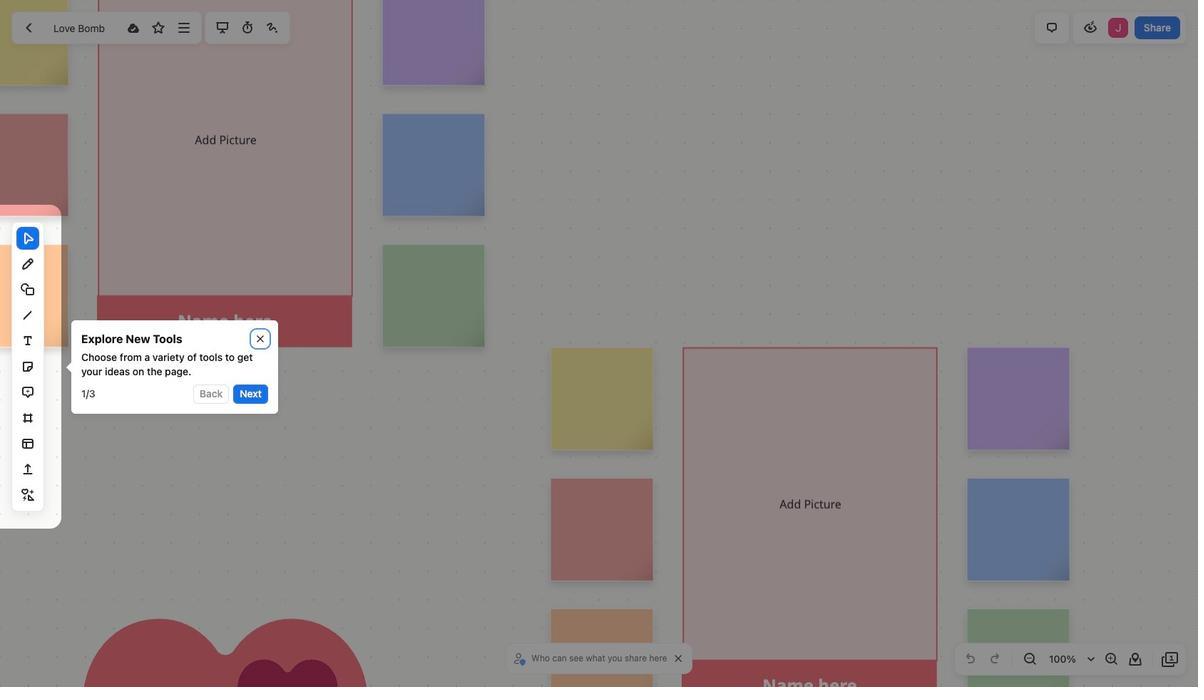 Task type: vqa. For each thing, say whether or not it's contained in the screenshot.
'tooltip'
yes



Task type: describe. For each thing, give the bounding box(es) containing it.
Document name text field
[[43, 16, 120, 39]]

explore new tools element
[[81, 330, 182, 347]]

dashboard image
[[21, 19, 38, 36]]

timer image
[[239, 19, 256, 36]]

zoom in image
[[1103, 651, 1120, 668]]

pages image
[[1162, 651, 1179, 668]]



Task type: locate. For each thing, give the bounding box(es) containing it.
tooltip
[[61, 320, 278, 413]]

presentation image
[[214, 19, 231, 36]]

choose from a variety of tools to get your ideas on the page. element
[[81, 350, 268, 379]]

close image
[[257, 335, 264, 342], [675, 655, 683, 662]]

comment panel image
[[1044, 19, 1061, 36]]

star this whiteboard image
[[150, 19, 167, 36]]

laser image
[[264, 19, 281, 36]]

list item
[[1107, 16, 1130, 39]]

1 horizontal spatial close image
[[675, 655, 683, 662]]

0 vertical spatial close image
[[257, 335, 264, 342]]

1 vertical spatial close image
[[675, 655, 683, 662]]

list
[[1107, 16, 1130, 39]]

more options image
[[175, 19, 192, 36]]

zoom out image
[[1022, 651, 1039, 668]]

0 horizontal spatial close image
[[257, 335, 264, 342]]



